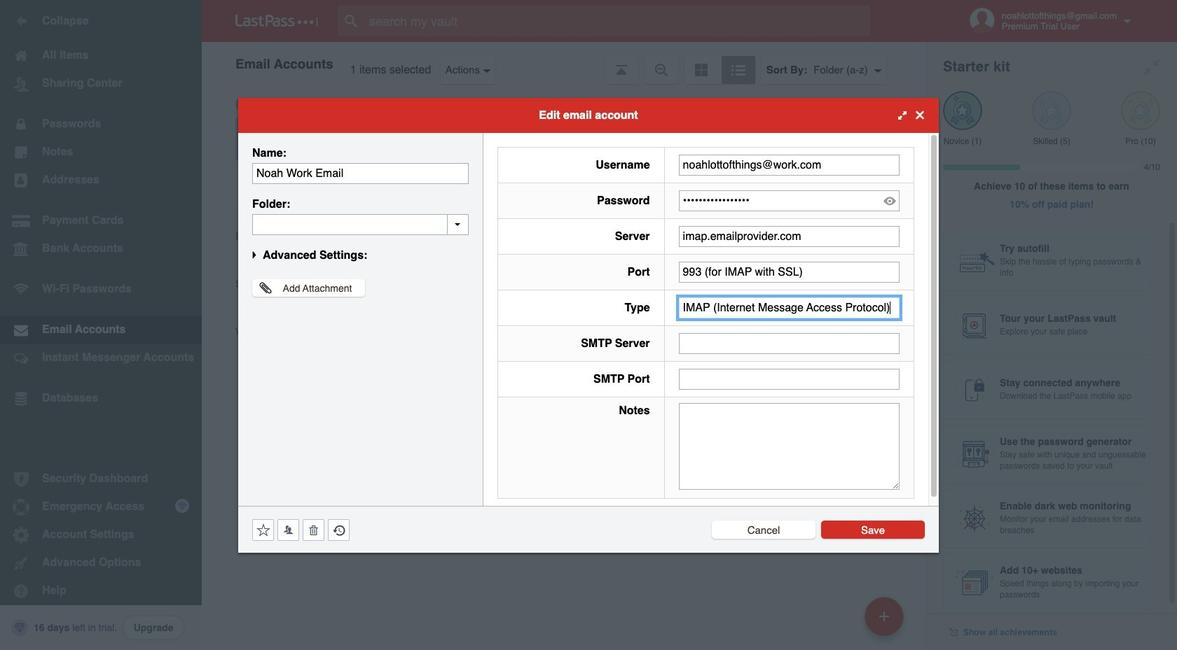 Task type: locate. For each thing, give the bounding box(es) containing it.
Search search field
[[338, 6, 898, 36]]

search my vault text field
[[338, 6, 898, 36]]

None password field
[[679, 190, 900, 211]]

dialog
[[238, 98, 939, 553]]

None text field
[[679, 154, 900, 176], [252, 163, 469, 184], [252, 214, 469, 235], [679, 297, 900, 318], [679, 333, 900, 354], [679, 369, 900, 390], [679, 403, 900, 490], [679, 154, 900, 176], [252, 163, 469, 184], [252, 214, 469, 235], [679, 297, 900, 318], [679, 333, 900, 354], [679, 369, 900, 390], [679, 403, 900, 490]]

None text field
[[679, 226, 900, 247], [679, 262, 900, 283], [679, 226, 900, 247], [679, 262, 900, 283]]

new item image
[[879, 612, 889, 622]]



Task type: describe. For each thing, give the bounding box(es) containing it.
lastpass image
[[235, 15, 318, 27]]

vault options navigation
[[202, 42, 926, 84]]

new item navigation
[[860, 593, 912, 651]]

main navigation navigation
[[0, 0, 202, 651]]



